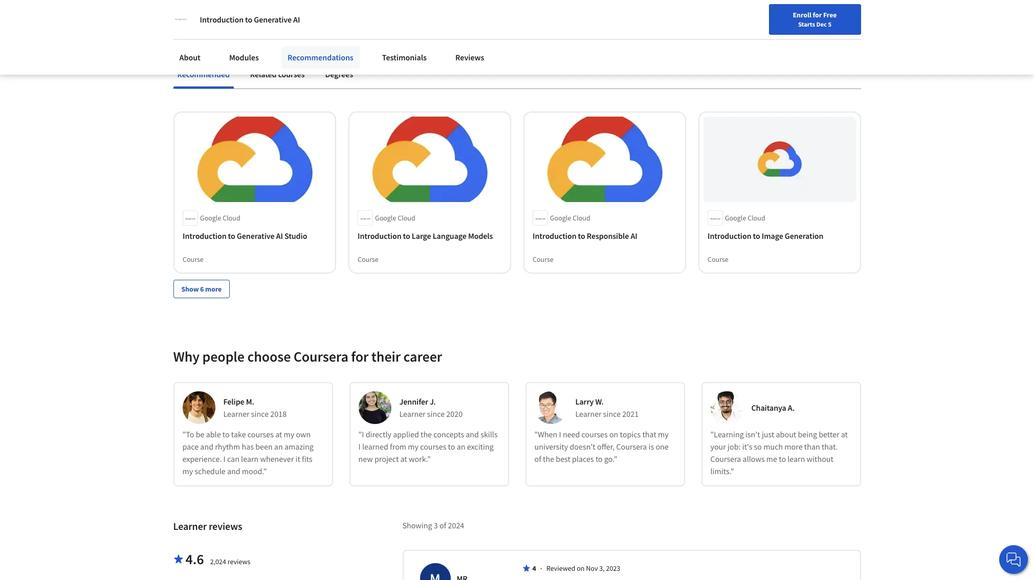 Task type: locate. For each thing, give the bounding box(es) containing it.
reviews up 2,024 reviews
[[209, 520, 242, 533]]

showing 3 of 2024
[[403, 521, 464, 531]]

recommended up modules link
[[173, 27, 265, 45]]

my left the own
[[284, 430, 294, 440]]

1 vertical spatial coursera
[[616, 442, 647, 452]]

rhythm
[[215, 442, 240, 452]]

since inside jennifer j. learner since 2020
[[427, 409, 445, 419]]

1 horizontal spatial an
[[457, 442, 465, 452]]

and down can
[[227, 466, 240, 477]]

generative left studio
[[237, 231, 274, 241]]

at down from
[[401, 454, 407, 464]]

3 since from the left
[[603, 409, 621, 419]]

0 vertical spatial of
[[535, 454, 541, 464]]

w.
[[595, 397, 604, 407]]

ai up you're
[[293, 14, 300, 25]]

2020
[[446, 409, 463, 419]]

i down the "i
[[359, 442, 361, 452]]

2021
[[623, 409, 639, 419]]

you're
[[279, 27, 318, 45]]

2023
[[606, 564, 620, 573]]

since down j.
[[427, 409, 445, 419]]

google up introduction to image generation
[[725, 214, 746, 223]]

generative inside collection 'element'
[[237, 231, 274, 241]]

0 horizontal spatial learn
[[241, 454, 259, 464]]

courses up work."
[[420, 442, 446, 452]]

2 since from the left
[[427, 409, 445, 419]]

better
[[819, 430, 840, 440]]

on left nov
[[577, 564, 585, 573]]

0 horizontal spatial coursera
[[294, 348, 348, 366]]

google cloud for large
[[375, 214, 415, 223]]

0 vertical spatial generative
[[254, 14, 292, 25]]

since
[[251, 409, 269, 419], [427, 409, 445, 419], [603, 409, 621, 419]]

exciting
[[467, 442, 494, 452]]

take
[[231, 430, 246, 440]]

0 vertical spatial and
[[466, 430, 479, 440]]

at down 2018
[[275, 430, 282, 440]]

it
[[296, 454, 300, 464]]

1 horizontal spatial the
[[543, 454, 554, 464]]

enroll
[[793, 10, 812, 19]]

learn
[[241, 454, 259, 464], [788, 454, 805, 464]]

3
[[434, 521, 438, 531]]

find
[[750, 12, 763, 21]]

cloud
[[400, 27, 436, 45], [222, 214, 240, 223], [398, 214, 415, 223], [573, 214, 590, 223], [748, 214, 765, 223]]

since down the m.
[[251, 409, 269, 419]]

chaitanya
[[752, 403, 787, 413]]

and
[[466, 430, 479, 440], [200, 442, 213, 452], [227, 466, 240, 477]]

their
[[372, 348, 401, 366]]

introduction to image generation
[[708, 231, 823, 241]]

2 an from the left
[[457, 442, 465, 452]]

ai for introduction to generative ai
[[293, 14, 300, 25]]

1 horizontal spatial your
[[765, 12, 779, 21]]

0 horizontal spatial more
[[205, 285, 222, 294]]

more inside button
[[205, 285, 222, 294]]

on inside "when i need courses on topics that my university doesn't offer, coursera is one of the best places to go."
[[610, 430, 618, 440]]

if
[[268, 27, 276, 45]]

None search field
[[146, 6, 392, 27]]

google cloud
[[200, 214, 240, 223], [375, 214, 415, 223], [550, 214, 590, 223], [725, 214, 765, 223]]

to inside "to be able to take courses at my own pace and rhythm has been an amazing experience. i can learn whenever it fits my schedule and mood."
[[223, 430, 230, 440]]

degrees button
[[321, 62, 357, 86]]

need
[[563, 430, 580, 440]]

introduction for introduction to generative ai
[[200, 14, 244, 25]]

2 course from the left
[[357, 255, 378, 264]]

3 course from the left
[[533, 255, 553, 264]]

i inside "i directly applied the concepts and skills i learned from my courses to an exciting new project at work."
[[359, 442, 361, 452]]

1 learn from the left
[[241, 454, 259, 464]]

3 google from the left
[[550, 214, 571, 223]]

0 vertical spatial your
[[765, 12, 779, 21]]

learner down jennifer
[[399, 409, 426, 419]]

learner down the felipe
[[223, 409, 250, 419]]

at
[[275, 430, 282, 440], [841, 430, 848, 440], [401, 454, 407, 464]]

offer,
[[597, 442, 615, 452]]

"i directly applied the concepts and skills i learned from my courses to an exciting new project at work."
[[359, 430, 498, 464]]

2 vertical spatial i
[[223, 454, 226, 464]]

interested
[[321, 27, 383, 45]]

0 vertical spatial on
[[610, 430, 618, 440]]

the down university at the right bottom
[[543, 454, 554, 464]]

dec
[[817, 20, 827, 28]]

since down w.
[[603, 409, 621, 419]]

my
[[284, 430, 294, 440], [658, 430, 669, 440], [408, 442, 419, 452], [182, 466, 193, 477]]

0 horizontal spatial of
[[440, 521, 446, 531]]

cloud for introduction to image generation
[[748, 214, 765, 223]]

0 horizontal spatial your
[[711, 442, 726, 452]]

1 vertical spatial the
[[543, 454, 554, 464]]

at right better
[[841, 430, 848, 440]]

reviews right 2,024
[[228, 558, 250, 567]]

skills
[[481, 430, 498, 440]]

1 horizontal spatial of
[[535, 454, 541, 464]]

ai inside introduction to responsible ai 'link'
[[631, 231, 637, 241]]

reviewed
[[547, 564, 576, 573]]

2 horizontal spatial at
[[841, 430, 848, 440]]

1 horizontal spatial more
[[785, 442, 803, 452]]

an
[[274, 442, 283, 452], [457, 442, 465, 452]]

cloud for introduction to responsible ai
[[573, 214, 590, 223]]

0 vertical spatial i
[[559, 430, 561, 440]]

i left need
[[559, 430, 561, 440]]

cloud up introduction to responsible ai
[[573, 214, 590, 223]]

0 vertical spatial the
[[421, 430, 432, 440]]

courses up "been"
[[248, 430, 274, 440]]

limits."
[[711, 466, 734, 477]]

generative for introduction to generative ai studio
[[237, 231, 274, 241]]

2 learn from the left
[[788, 454, 805, 464]]

1 horizontal spatial at
[[401, 454, 407, 464]]

introduction to responsible ai link
[[533, 230, 677, 242]]

learn down than on the right
[[788, 454, 805, 464]]

2 google from the left
[[375, 214, 396, 223]]

i left can
[[223, 454, 226, 464]]

show
[[181, 285, 199, 294]]

an down the concepts
[[457, 442, 465, 452]]

at inside "learning isn't just about being better at your job: it's so much more than that. coursera allows me to learn without limits."
[[841, 430, 848, 440]]

0 horizontal spatial the
[[421, 430, 432, 440]]

cloud up introduction to generative ai studio
[[222, 214, 240, 223]]

learner inside larry w. learner since 2021
[[576, 409, 602, 419]]

0 horizontal spatial for
[[351, 348, 369, 366]]

1 since from the left
[[251, 409, 269, 419]]

2 google cloud from the left
[[375, 214, 415, 223]]

1 an from the left
[[274, 442, 283, 452]]

1 vertical spatial reviews
[[228, 558, 250, 567]]

4 google cloud from the left
[[725, 214, 765, 223]]

recommended inside button
[[177, 69, 230, 79]]

modules link
[[223, 46, 265, 69]]

1 vertical spatial generative
[[237, 231, 274, 241]]

recommendations
[[288, 52, 354, 62]]

courses inside "i directly applied the concepts and skills i learned from my courses to an exciting new project at work."
[[420, 442, 446, 452]]

it's
[[742, 442, 753, 452]]

1 google cloud from the left
[[200, 214, 240, 223]]

on up offer,
[[610, 430, 618, 440]]

0 horizontal spatial since
[[251, 409, 269, 419]]

of down university at the right bottom
[[535, 454, 541, 464]]

courses right related
[[278, 69, 305, 79]]

courses up offer,
[[582, 430, 608, 440]]

google cloud up large
[[375, 214, 415, 223]]

i inside "to be able to take courses at my own pace and rhythm has been an amazing experience. i can learn whenever it fits my schedule and mood."
[[223, 454, 226, 464]]

at inside "to be able to take courses at my own pace and rhythm has been an amazing experience. i can learn whenever it fits my schedule and mood."
[[275, 430, 282, 440]]

"learning
[[711, 430, 744, 440]]

the
[[421, 430, 432, 440], [543, 454, 554, 464]]

learn for more
[[788, 454, 805, 464]]

at for better
[[841, 430, 848, 440]]

since inside larry w. learner since 2021
[[603, 409, 621, 419]]

so
[[754, 442, 762, 452]]

1 vertical spatial i
[[359, 442, 361, 452]]

1 vertical spatial and
[[200, 442, 213, 452]]

2 horizontal spatial and
[[466, 430, 479, 440]]

introduction to large language models link
[[357, 230, 502, 242]]

3 google cloud from the left
[[550, 214, 590, 223]]

1 google from the left
[[200, 214, 221, 223]]

0 vertical spatial more
[[205, 285, 222, 294]]

find your new career
[[750, 12, 814, 21]]

1 vertical spatial for
[[351, 348, 369, 366]]

google up introduction to responsible ai
[[550, 214, 571, 223]]

1 horizontal spatial for
[[813, 10, 822, 19]]

cloud up introduction to image generation
[[748, 214, 765, 223]]

my up work."
[[408, 442, 419, 452]]

related
[[250, 69, 277, 79]]

on
[[610, 430, 618, 440], [577, 564, 585, 573]]

4 google from the left
[[725, 214, 746, 223]]

0 horizontal spatial at
[[275, 430, 282, 440]]

language
[[433, 231, 466, 241]]

ai left studio
[[276, 231, 283, 241]]

courses inside "to be able to take courses at my own pace and rhythm has been an amazing experience. i can learn whenever it fits my schedule and mood."
[[248, 430, 274, 440]]

to inside 'link'
[[578, 231, 585, 241]]

0 horizontal spatial ai
[[276, 231, 283, 241]]

introduction for introduction to responsible ai
[[533, 231, 576, 241]]

more right 6
[[205, 285, 222, 294]]

2 horizontal spatial ai
[[631, 231, 637, 241]]

1 horizontal spatial i
[[359, 442, 361, 452]]

google cloud up introduction to image generation
[[725, 214, 765, 223]]

google up introduction to generative ai studio
[[200, 214, 221, 223]]

more down about
[[785, 442, 803, 452]]

1 course from the left
[[182, 255, 203, 264]]

j.
[[430, 397, 436, 407]]

introduction for introduction to large language models
[[357, 231, 401, 241]]

learner
[[223, 409, 250, 419], [399, 409, 426, 419], [576, 409, 602, 419], [173, 520, 207, 533]]

1 horizontal spatial learn
[[788, 454, 805, 464]]

ai right responsible on the top of page
[[631, 231, 637, 241]]

to
[[245, 14, 252, 25], [228, 231, 235, 241], [403, 231, 410, 241], [578, 231, 585, 241], [753, 231, 760, 241], [223, 430, 230, 440], [448, 442, 455, 452], [596, 454, 603, 464], [779, 454, 786, 464]]

1 horizontal spatial ai
[[293, 14, 300, 25]]

more
[[205, 285, 222, 294], [785, 442, 803, 452]]

recommendations link
[[281, 46, 360, 69]]

since for j.
[[427, 409, 445, 419]]

google for responsible
[[550, 214, 571, 223]]

2 horizontal spatial coursera
[[711, 454, 741, 464]]

learn inside "learning isn't just about being better at your job: it's so much more than that. coursera allows me to learn without limits."
[[788, 454, 805, 464]]

be
[[196, 430, 204, 440]]

that.
[[822, 442, 838, 452]]

for
[[813, 10, 822, 19], [351, 348, 369, 366]]

experience.
[[182, 454, 222, 464]]

to inside "learning isn't just about being better at your job: it's so much more than that. coursera allows me to learn without limits."
[[779, 454, 786, 464]]

free
[[823, 10, 837, 19]]

felipe
[[223, 397, 244, 407]]

learner inside felipe m. learner since 2018
[[223, 409, 250, 419]]

the right applied
[[421, 430, 432, 440]]

2 vertical spatial coursera
[[711, 454, 741, 464]]

generative up if
[[254, 14, 292, 25]]

0 vertical spatial for
[[813, 10, 822, 19]]

project
[[375, 454, 399, 464]]

learn inside "to be able to take courses at my own pace and rhythm has been an amazing experience. i can learn whenever it fits my schedule and mood."
[[241, 454, 259, 464]]

4 course from the left
[[708, 255, 728, 264]]

cloud up large
[[398, 214, 415, 223]]

1 vertical spatial recommended
[[177, 69, 230, 79]]

1 vertical spatial of
[[440, 521, 446, 531]]

my inside "i directly applied the concepts and skills i learned from my courses to an exciting new project at work."
[[408, 442, 419, 452]]

for up dec
[[813, 10, 822, 19]]

1 vertical spatial your
[[711, 442, 726, 452]]

chaitanya a.
[[752, 403, 795, 413]]

an up whenever
[[274, 442, 283, 452]]

ai inside introduction to generative ai studio link
[[276, 231, 283, 241]]

introduction for introduction to generative ai studio
[[182, 231, 226, 241]]

0 vertical spatial coursera
[[294, 348, 348, 366]]

recommendation tabs tab list
[[173, 62, 861, 88]]

course for introduction to image generation
[[708, 255, 728, 264]]

generative for introduction to generative ai
[[254, 14, 292, 25]]

and up experience.
[[200, 442, 213, 452]]

concepts
[[434, 430, 464, 440]]

of
[[535, 454, 541, 464], [440, 521, 446, 531]]

0 vertical spatial reviews
[[209, 520, 242, 533]]

my down experience.
[[182, 466, 193, 477]]

0 horizontal spatial i
[[223, 454, 226, 464]]

your right "find"
[[765, 12, 779, 21]]

0 horizontal spatial an
[[274, 442, 283, 452]]

google for large
[[375, 214, 396, 223]]

google cloud up introduction to generative ai studio
[[200, 214, 240, 223]]

recommended down about
[[177, 69, 230, 79]]

learner down 'larry'
[[576, 409, 602, 419]]

large
[[412, 231, 431, 241]]

1 vertical spatial more
[[785, 442, 803, 452]]

learner inside jennifer j. learner since 2020
[[399, 409, 426, 419]]

showing
[[403, 521, 432, 531]]

google cloud up introduction to responsible ai
[[550, 214, 590, 223]]

2 vertical spatial and
[[227, 466, 240, 477]]

0 vertical spatial recommended
[[173, 27, 265, 45]]

1 horizontal spatial since
[[427, 409, 445, 419]]

your inside "learning isn't just about being better at your job: it's so much more than that. coursera allows me to learn without limits."
[[711, 442, 726, 452]]

chat with us image
[[1006, 552, 1022, 568]]

a.
[[788, 403, 795, 413]]

and up 'exciting'
[[466, 430, 479, 440]]

2 horizontal spatial i
[[559, 430, 561, 440]]

learn down has
[[241, 454, 259, 464]]

my up one
[[658, 430, 669, 440]]

since inside felipe m. learner since 2018
[[251, 409, 269, 419]]

1 horizontal spatial on
[[610, 430, 618, 440]]

2 horizontal spatial since
[[603, 409, 621, 419]]

1 vertical spatial on
[[577, 564, 585, 573]]

introduction inside 'link'
[[533, 231, 576, 241]]

learner up "4.6"
[[173, 520, 207, 533]]

an inside "i directly applied the concepts and skills i learned from my courses to an exciting new project at work."
[[457, 442, 465, 452]]

your down "learning
[[711, 442, 726, 452]]

1 horizontal spatial coursera
[[616, 442, 647, 452]]

for left their
[[351, 348, 369, 366]]

ai for introduction to responsible ai
[[631, 231, 637, 241]]

google up introduction to large language models
[[375, 214, 396, 223]]

of right 3
[[440, 521, 446, 531]]



Task type: vqa. For each thing, say whether or not it's contained in the screenshot.
Learner within Jennifer J. Learner since 2020
yes



Task type: describe. For each thing, give the bounding box(es) containing it.
reviews link
[[449, 46, 491, 69]]

introduction to generative ai studio link
[[182, 230, 327, 242]]

learner for felipe
[[223, 409, 250, 419]]

introduction for introduction to image generation
[[708, 231, 751, 241]]

studio
[[284, 231, 307, 241]]

choose
[[247, 348, 291, 366]]

course for introduction to generative ai studio
[[182, 255, 203, 264]]

larry
[[576, 397, 594, 407]]

allows
[[743, 454, 765, 464]]

google cloud for responsible
[[550, 214, 590, 223]]

able
[[206, 430, 221, 440]]

at inside "i directly applied the concepts and skills i learned from my courses to an exciting new project at work."
[[401, 454, 407, 464]]

is
[[649, 442, 654, 452]]

the inside "i directly applied the concepts and skills i learned from my courses to an exciting new project at work."
[[421, 430, 432, 440]]

coursera inside "when i need courses on topics that my university doesn't offer, coursera is one of the best places to go."
[[616, 442, 647, 452]]

about link
[[173, 46, 207, 69]]

job:
[[728, 442, 741, 452]]

that
[[643, 430, 657, 440]]

go."
[[604, 454, 618, 464]]

starts
[[798, 20, 815, 28]]

"to
[[182, 430, 194, 440]]

"to be able to take courses at my own pace and rhythm has been an amazing experience. i can learn whenever it fits my schedule and mood."
[[182, 430, 314, 477]]

in
[[386, 27, 398, 45]]

to inside "when i need courses on topics that my university doesn't offer, coursera is one of the best places to go."
[[596, 454, 603, 464]]

image
[[762, 231, 783, 241]]

english
[[838, 12, 863, 22]]

reviewed on nov 3, 2023
[[547, 564, 620, 573]]

1 horizontal spatial and
[[227, 466, 240, 477]]

testimonials
[[382, 52, 427, 62]]

introduction to responsible ai
[[533, 231, 637, 241]]

show 6 more
[[181, 285, 222, 294]]

new
[[780, 12, 793, 21]]

ai for introduction to generative ai studio
[[276, 231, 283, 241]]

whenever
[[260, 454, 294, 464]]

nov
[[586, 564, 598, 573]]

at for courses
[[275, 430, 282, 440]]

introduction to generative ai studio
[[182, 231, 307, 241]]

degrees
[[325, 69, 353, 79]]

can
[[227, 454, 239, 464]]

schedule
[[195, 466, 226, 477]]

m.
[[246, 397, 254, 407]]

0 horizontal spatial and
[[200, 442, 213, 452]]

to inside "i directly applied the concepts and skills i learned from my courses to an exciting new project at work."
[[448, 442, 455, 452]]

google cloud for image
[[725, 214, 765, 223]]

3,
[[599, 564, 605, 573]]

new
[[359, 454, 373, 464]]

since for m.
[[251, 409, 269, 419]]

6
[[200, 285, 204, 294]]

google cloud for generative
[[200, 214, 240, 223]]

courses inside button
[[278, 69, 305, 79]]

the inside "when i need courses on topics that my university doesn't offer, coursera is one of the best places to go."
[[543, 454, 554, 464]]

google for image
[[725, 214, 746, 223]]

0 horizontal spatial on
[[577, 564, 585, 573]]

google cloud image
[[173, 12, 188, 27]]

reviews for learner reviews
[[209, 520, 242, 533]]

"when i need courses on topics that my university doesn't offer, coursera is one of the best places to go."
[[535, 430, 669, 464]]

of inside "when i need courses on topics that my university doesn't offer, coursera is one of the best places to go."
[[535, 454, 541, 464]]

since for w.
[[603, 409, 621, 419]]

show 6 more button
[[173, 280, 230, 299]]

2024
[[448, 521, 464, 531]]

much
[[764, 442, 783, 452]]

my inside "when i need courses on topics that my university doesn't offer, coursera is one of the best places to go."
[[658, 430, 669, 440]]

amazing
[[285, 442, 314, 452]]

an inside "to be able to take courses at my own pace and rhythm has been an amazing experience. i can learn whenever it fits my schedule and mood."
[[274, 442, 283, 452]]

for inside enroll for free starts dec 5
[[813, 10, 822, 19]]

me
[[767, 454, 777, 464]]

recommended for recommended
[[177, 69, 230, 79]]

about
[[776, 430, 797, 440]]

cloud for introduction to generative ai studio
[[222, 214, 240, 223]]

cloud up testimonials
[[400, 27, 436, 45]]

your inside find your new career link
[[765, 12, 779, 21]]

than
[[804, 442, 820, 452]]

one
[[656, 442, 669, 452]]

google for generative
[[200, 214, 221, 223]]

isn't
[[746, 430, 760, 440]]

2,024
[[210, 558, 226, 567]]

been
[[255, 442, 273, 452]]

about
[[179, 52, 201, 62]]

recommended if you're interested in cloud computing
[[173, 27, 507, 45]]

fits
[[302, 454, 312, 464]]

reviews
[[455, 52, 484, 62]]

2,024 reviews
[[210, 558, 250, 567]]

generation
[[785, 231, 823, 241]]

course for introduction to responsible ai
[[533, 255, 553, 264]]

cloud for introduction to large language models
[[398, 214, 415, 223]]

own
[[296, 430, 311, 440]]

more inside "learning isn't just about being better at your job: it's so much more than that. coursera allows me to learn without limits."
[[785, 442, 803, 452]]

responsible
[[587, 231, 629, 241]]

models
[[468, 231, 493, 241]]

learner for jennifer
[[399, 409, 426, 419]]

felipe m. learner since 2018
[[223, 397, 287, 419]]

find your new career link
[[745, 10, 820, 23]]

just
[[762, 430, 775, 440]]

"when
[[535, 430, 558, 440]]

course for introduction to large language models
[[357, 255, 378, 264]]

people
[[202, 348, 245, 366]]

and inside "i directly applied the concepts and skills i learned from my courses to an exciting new project at work."
[[466, 430, 479, 440]]

"learning isn't just about being better at your job: it's so much more than that. coursera allows me to learn without limits."
[[711, 430, 848, 477]]

learned
[[362, 442, 388, 452]]

2018
[[270, 409, 287, 419]]

collection element
[[167, 89, 867, 315]]

recommended button
[[173, 62, 234, 86]]

directly
[[366, 430, 392, 440]]

without
[[807, 454, 834, 464]]

recommended for recommended if you're interested in cloud computing
[[173, 27, 265, 45]]

doesn't
[[570, 442, 596, 452]]

5
[[828, 20, 832, 28]]

related courses
[[250, 69, 305, 79]]

courses inside "when i need courses on topics that my university doesn't offer, coursera is one of the best places to go."
[[582, 430, 608, 440]]

introduction to generative ai
[[200, 14, 300, 25]]

i inside "when i need courses on topics that my university doesn't offer, coursera is one of the best places to go."
[[559, 430, 561, 440]]

university
[[535, 442, 568, 452]]

best
[[556, 454, 571, 464]]

enroll for free starts dec 5
[[793, 10, 837, 28]]

english button
[[820, 0, 881, 33]]

learner for larry
[[576, 409, 602, 419]]

from
[[390, 442, 406, 452]]

learn for has
[[241, 454, 259, 464]]

has
[[242, 442, 254, 452]]

computing
[[439, 27, 507, 45]]

coursera inside "learning isn't just about being better at your job: it's so much more than that. coursera allows me to learn without limits."
[[711, 454, 741, 464]]

reviews for 2,024 reviews
[[228, 558, 250, 567]]

applied
[[393, 430, 419, 440]]

4
[[533, 564, 536, 573]]

learner reviews
[[173, 520, 242, 533]]

larry w. learner since 2021
[[576, 397, 639, 419]]

why
[[173, 348, 200, 366]]



